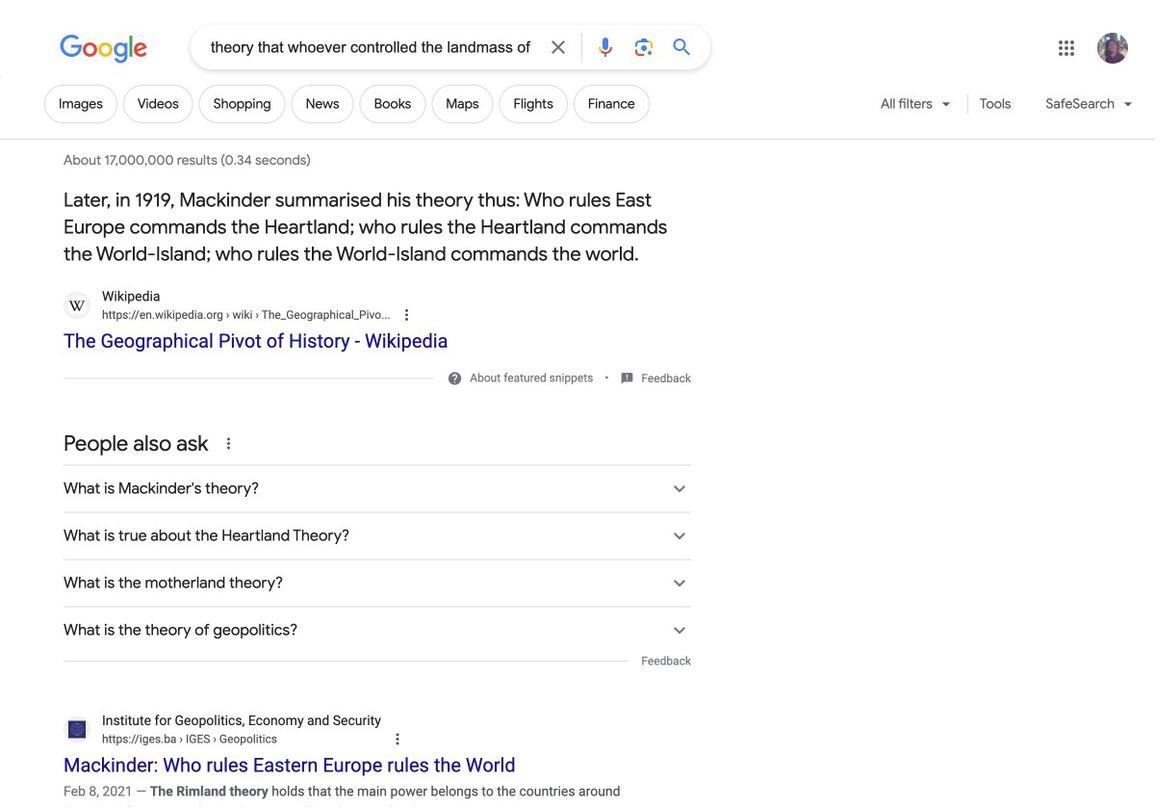 Task type: vqa. For each thing, say whether or not it's contained in the screenshot.
the bottommost 4002
no



Task type: describe. For each thing, give the bounding box(es) containing it.
Search text field
[[211, 37, 536, 61]]

search by image image
[[633, 36, 656, 59]]

google image
[[60, 35, 148, 64]]



Task type: locate. For each thing, give the bounding box(es) containing it.
search by voice image
[[594, 36, 617, 59]]

None text field
[[102, 306, 391, 324], [223, 308, 391, 322], [102, 731, 277, 748], [177, 733, 277, 746], [102, 306, 391, 324], [223, 308, 391, 322], [102, 731, 277, 748], [177, 733, 277, 746]]

None search field
[[0, 24, 711, 69]]

about this result image
[[389, 729, 428, 750]]



